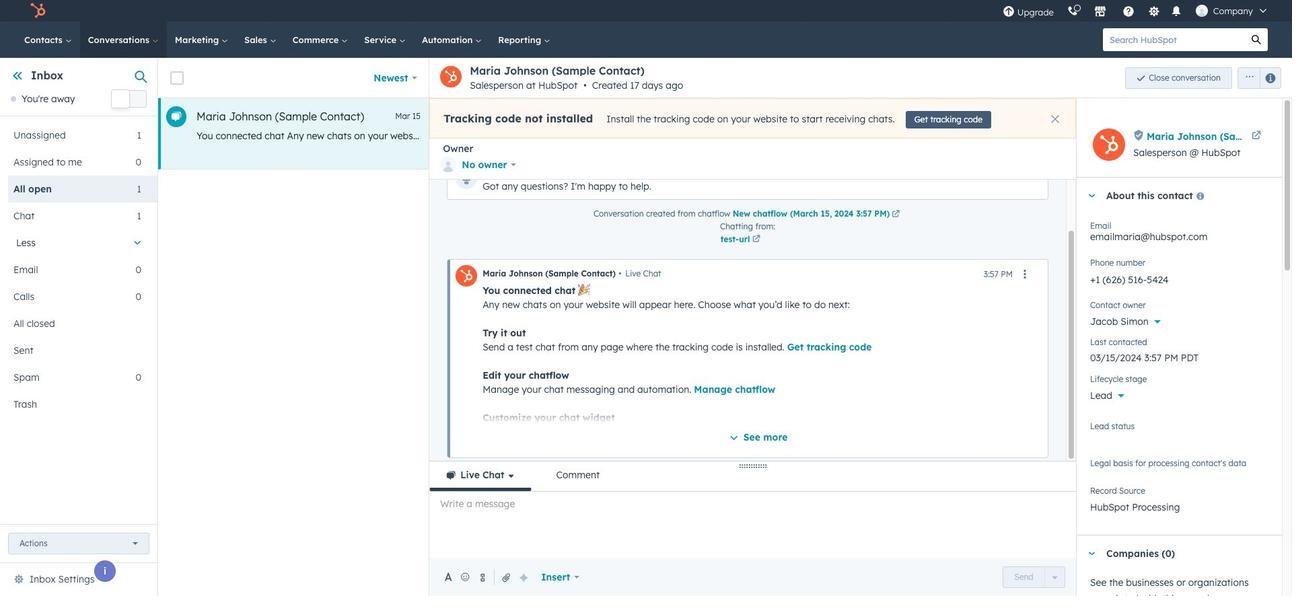 Task type: vqa. For each thing, say whether or not it's contained in the screenshot.
group to the left
yes



Task type: describe. For each thing, give the bounding box(es) containing it.
1 horizontal spatial group
[[1233, 67, 1282, 89]]

you're away image
[[11, 96, 16, 102]]

jacob simon image
[[1196, 5, 1208, 17]]

caret image
[[1088, 194, 1096, 198]]

1 horizontal spatial link opens in a new window image
[[892, 209, 900, 221]]

Search HubSpot search field
[[1103, 28, 1245, 51]]

close image
[[1052, 115, 1060, 123]]

0 horizontal spatial link opens in a new window image
[[753, 234, 761, 246]]

-- text field
[[1091, 345, 1269, 367]]



Task type: locate. For each thing, give the bounding box(es) containing it.
link opens in a new window image for the rightmost link opens in a new window icon
[[892, 211, 900, 219]]

main content
[[158, 58, 1293, 596]]

1 horizontal spatial link opens in a new window image
[[892, 211, 900, 219]]

marketplaces image
[[1094, 6, 1107, 18]]

0 vertical spatial link opens in a new window image
[[892, 211, 900, 219]]

live chat from maria johnson (sample contact) with context you connected chat
any new chats on your website will appear here. choose what you'd like to do next:

try it out 
send a test chat from any page where the tracking code is installed: https://app.hubs row
[[158, 98, 1079, 170]]

0 vertical spatial group
[[1233, 67, 1282, 89]]

None text field
[[1091, 266, 1269, 293]]

link opens in a new window image
[[892, 209, 900, 221], [753, 234, 761, 246]]

link opens in a new window image for link opens in a new window icon to the left
[[753, 236, 761, 244]]

1 vertical spatial link opens in a new window image
[[753, 236, 761, 244]]

1 vertical spatial link opens in a new window image
[[753, 234, 761, 246]]

menu
[[996, 0, 1276, 22]]

0 horizontal spatial group
[[1003, 567, 1066, 588]]

alert
[[430, 98, 1076, 139]]

group
[[1233, 67, 1282, 89], [1003, 567, 1066, 588]]

0 vertical spatial link opens in a new window image
[[892, 209, 900, 221]]

1 vertical spatial group
[[1003, 567, 1066, 588]]

link opens in a new window image
[[892, 211, 900, 219], [753, 236, 761, 244]]

0 horizontal spatial link opens in a new window image
[[753, 236, 761, 244]]

caret image
[[1088, 553, 1096, 556]]



